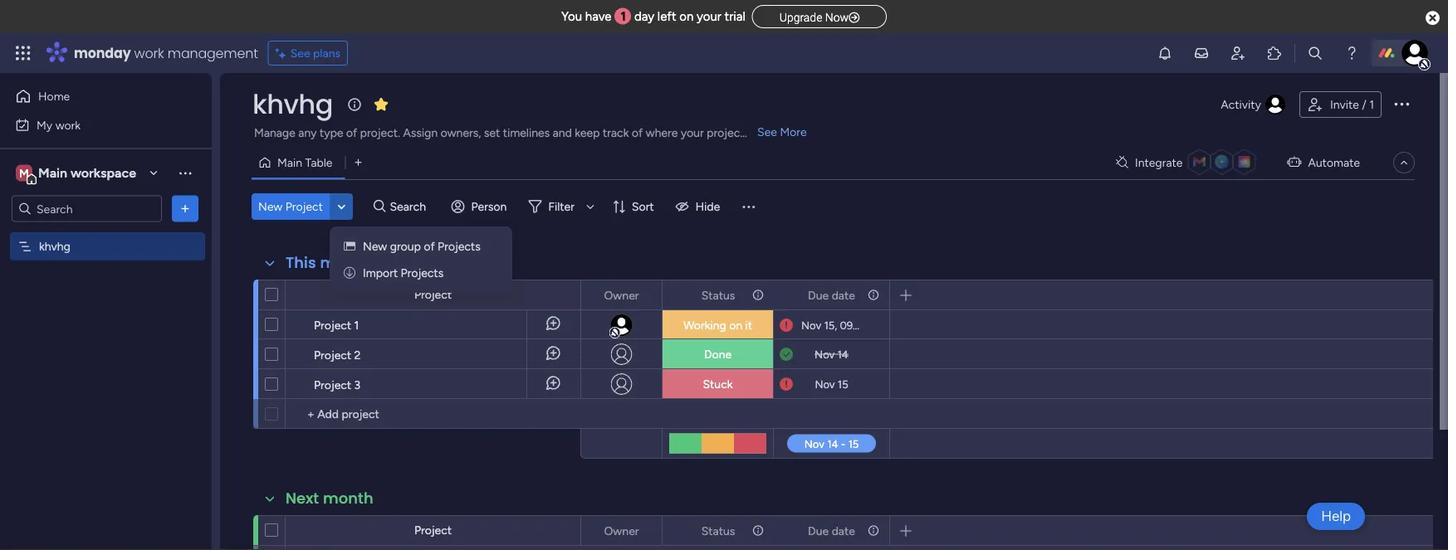 Task type: locate. For each thing, give the bounding box(es) containing it.
v2 overdue deadline image down 'v2 done deadline' image
[[780, 377, 793, 393]]

1 vertical spatial due
[[808, 524, 829, 538]]

due date
[[808, 288, 856, 302], [808, 524, 856, 538]]

1 vertical spatial new
[[363, 240, 387, 254]]

1 status from the top
[[702, 288, 736, 302]]

1 inside button
[[1370, 98, 1375, 112]]

see plans
[[291, 46, 341, 60]]

column information image for status field related to next month
[[752, 525, 765, 538]]

month inside field
[[320, 253, 371, 274]]

you have 1 day left on your trial
[[562, 9, 746, 24]]

0 vertical spatial status field
[[698, 286, 740, 304]]

new down main table 'button'
[[258, 200, 283, 214]]

column information image
[[867, 289, 881, 302], [752, 525, 765, 538], [867, 525, 881, 538]]

0 vertical spatial date
[[832, 288, 856, 302]]

see inside "link"
[[758, 125, 778, 139]]

1 vertical spatial date
[[832, 524, 856, 538]]

owner
[[604, 288, 639, 302], [604, 524, 639, 538]]

import
[[363, 266, 398, 280]]

1 vertical spatial month
[[323, 489, 374, 510]]

1 right /
[[1370, 98, 1375, 112]]

project 2
[[314, 348, 361, 362]]

1 v2 overdue deadline image from the top
[[780, 318, 793, 334]]

workspace options image
[[177, 165, 194, 181]]

hide
[[696, 200, 721, 214]]

of right 'track'
[[632, 126, 643, 140]]

date for 2nd due date field from the bottom
[[832, 288, 856, 302]]

1 vertical spatial status
[[702, 524, 736, 538]]

1 vertical spatial v2 overdue deadline image
[[780, 377, 793, 393]]

projects
[[438, 240, 481, 254], [401, 266, 444, 280]]

add view image
[[355, 157, 362, 169]]

Owner field
[[600, 286, 643, 304], [600, 522, 643, 540]]

new for new project
[[258, 200, 283, 214]]

on right left
[[680, 9, 694, 24]]

/
[[1363, 98, 1367, 112]]

v2 overdue deadline image up 'v2 done deadline' image
[[780, 318, 793, 334]]

0 vertical spatial due
[[808, 288, 829, 302]]

automate
[[1309, 156, 1361, 170]]

nov 15, 09:00 am
[[802, 319, 889, 332]]

15,
[[824, 319, 838, 332]]

new
[[258, 200, 283, 214], [363, 240, 387, 254]]

0 vertical spatial khvhg
[[253, 86, 333, 123]]

work for monday
[[134, 44, 164, 62]]

2 date from the top
[[832, 524, 856, 538]]

1 due date from the top
[[808, 288, 856, 302]]

khvhg
[[253, 86, 333, 123], [39, 240, 70, 254]]

nov left "15"
[[815, 378, 835, 391]]

1 due from the top
[[808, 288, 829, 302]]

0 vertical spatial see
[[291, 46, 310, 60]]

working on it
[[684, 319, 753, 333]]

khvhg up any
[[253, 86, 333, 123]]

help image
[[1344, 45, 1361, 61]]

options image
[[1392, 94, 1412, 114]]

am
[[873, 319, 889, 332]]

1 vertical spatial status field
[[698, 522, 740, 540]]

0 horizontal spatial of
[[346, 126, 357, 140]]

0 horizontal spatial main
[[38, 165, 67, 181]]

1 vertical spatial 1
[[1370, 98, 1375, 112]]

2 v2 overdue deadline image from the top
[[780, 377, 793, 393]]

0 vertical spatial due date
[[808, 288, 856, 302]]

0 vertical spatial v2 overdue deadline image
[[780, 318, 793, 334]]

work right monday
[[134, 44, 164, 62]]

15
[[838, 378, 849, 391]]

this month
[[286, 253, 371, 274]]

due
[[808, 288, 829, 302], [808, 524, 829, 538]]

new right group icon
[[363, 240, 387, 254]]

inbox image
[[1194, 45, 1210, 61]]

2 status field from the top
[[698, 522, 740, 540]]

projects down new group of projects
[[401, 266, 444, 280]]

khvhg inside "list box"
[[39, 240, 70, 254]]

monday
[[74, 44, 131, 62]]

1 for have
[[621, 9, 626, 24]]

1 horizontal spatial new
[[363, 240, 387, 254]]

on
[[680, 9, 694, 24], [730, 319, 743, 333]]

v2 overdue deadline image
[[780, 318, 793, 334], [780, 377, 793, 393]]

owners,
[[441, 126, 481, 140]]

import projects
[[363, 266, 444, 280]]

1 left day
[[621, 9, 626, 24]]

1 vertical spatial khvhg
[[39, 240, 70, 254]]

manage any type of project. assign owners, set timelines and keep track of where your project stands.
[[254, 126, 785, 140]]

main inside workspace selection element
[[38, 165, 67, 181]]

0 vertical spatial on
[[680, 9, 694, 24]]

assign
[[403, 126, 438, 140]]

1 vertical spatial work
[[55, 118, 81, 132]]

work inside my work button
[[55, 118, 81, 132]]

group image
[[344, 240, 356, 254]]

of right group
[[424, 240, 435, 254]]

projects down person popup button
[[438, 240, 481, 254]]

of
[[346, 126, 357, 140], [632, 126, 643, 140], [424, 240, 435, 254]]

see for see plans
[[291, 46, 310, 60]]

main right workspace icon
[[38, 165, 67, 181]]

0 vertical spatial new
[[258, 200, 283, 214]]

2 horizontal spatial 1
[[1370, 98, 1375, 112]]

1 vertical spatial due date
[[808, 524, 856, 538]]

0 vertical spatial work
[[134, 44, 164, 62]]

see inside button
[[291, 46, 310, 60]]

project.
[[360, 126, 400, 140]]

0 vertical spatial 1
[[621, 9, 626, 24]]

activity button
[[1215, 91, 1294, 118]]

1 status field from the top
[[698, 286, 740, 304]]

column information image for first due date field from the bottom of the page
[[867, 525, 881, 538]]

menu image
[[740, 199, 757, 215]]

khvhg down search in workspace field
[[39, 240, 70, 254]]

project 1
[[314, 318, 359, 332]]

my work button
[[10, 112, 179, 138]]

09:00
[[840, 319, 870, 332]]

person button
[[445, 194, 517, 220]]

1 up 2
[[354, 318, 359, 332]]

2 vertical spatial 1
[[354, 318, 359, 332]]

move to image
[[344, 266, 356, 280]]

upgrade now link
[[752, 5, 887, 28]]

your
[[697, 9, 722, 24], [681, 126, 704, 140]]

3
[[354, 378, 361, 392]]

month inside "field"
[[323, 489, 374, 510]]

activity
[[1222, 98, 1262, 112]]

1 vertical spatial owner field
[[600, 522, 643, 540]]

0 vertical spatial month
[[320, 253, 371, 274]]

see left plans on the top of the page
[[291, 46, 310, 60]]

2 status from the top
[[702, 524, 736, 538]]

see left the more
[[758, 125, 778, 139]]

next month
[[286, 489, 374, 510]]

0 horizontal spatial khvhg
[[39, 240, 70, 254]]

1 due date field from the top
[[804, 286, 860, 304]]

status field for next month
[[698, 522, 740, 540]]

main left table
[[277, 156, 302, 170]]

0 horizontal spatial new
[[258, 200, 283, 214]]

0 horizontal spatial see
[[291, 46, 310, 60]]

1 horizontal spatial work
[[134, 44, 164, 62]]

remove from favorites image
[[373, 96, 390, 113]]

0 horizontal spatial on
[[680, 9, 694, 24]]

see plans button
[[268, 41, 348, 66]]

keep
[[575, 126, 600, 140]]

nov left the 15,
[[802, 319, 822, 332]]

angle down image
[[338, 201, 346, 213]]

m
[[19, 166, 29, 180]]

14
[[838, 348, 849, 361]]

2 due from the top
[[808, 524, 829, 538]]

1 vertical spatial on
[[730, 319, 743, 333]]

Due date field
[[804, 286, 860, 304], [804, 522, 860, 540]]

due date for 2nd due date field from the bottom
[[808, 288, 856, 302]]

workspace image
[[16, 164, 32, 182]]

dapulse integrations image
[[1117, 157, 1129, 169]]

main inside 'button'
[[277, 156, 302, 170]]

new group of projects
[[363, 240, 481, 254]]

1 horizontal spatial 1
[[621, 9, 626, 24]]

1 vertical spatial due date field
[[804, 522, 860, 540]]

option
[[0, 232, 212, 235]]

your right where
[[681, 126, 704, 140]]

work
[[134, 44, 164, 62], [55, 118, 81, 132]]

timelines
[[503, 126, 550, 140]]

2 owner from the top
[[604, 524, 639, 538]]

gary orlando image
[[1402, 40, 1429, 66]]

1 horizontal spatial main
[[277, 156, 302, 170]]

Search in workspace field
[[35, 199, 139, 219]]

2 due date from the top
[[808, 524, 856, 538]]

any
[[298, 126, 317, 140]]

0 vertical spatial owner field
[[600, 286, 643, 304]]

manage
[[254, 126, 296, 140]]

main for main table
[[277, 156, 302, 170]]

1 date from the top
[[832, 288, 856, 302]]

0 horizontal spatial work
[[55, 118, 81, 132]]

0 vertical spatial due date field
[[804, 286, 860, 304]]

Status field
[[698, 286, 740, 304], [698, 522, 740, 540]]

date
[[832, 288, 856, 302], [832, 524, 856, 538]]

work right my
[[55, 118, 81, 132]]

column information image
[[752, 289, 765, 302]]

your left trial on the top right of the page
[[697, 9, 722, 24]]

nov 14
[[815, 348, 849, 361]]

home button
[[10, 83, 179, 110]]

1
[[621, 9, 626, 24], [1370, 98, 1375, 112], [354, 318, 359, 332]]

0 vertical spatial status
[[702, 288, 736, 302]]

of right type
[[346, 126, 357, 140]]

1 vertical spatial owner
[[604, 524, 639, 538]]

show board description image
[[345, 96, 365, 113]]

month for this month
[[320, 253, 371, 274]]

nov left 14
[[815, 348, 835, 361]]

new inside button
[[258, 200, 283, 214]]

1 horizontal spatial see
[[758, 125, 778, 139]]

person
[[472, 200, 507, 214]]

arrow down image
[[581, 197, 601, 217]]

1 vertical spatial see
[[758, 125, 778, 139]]

2 due date field from the top
[[804, 522, 860, 540]]

month
[[320, 253, 371, 274], [323, 489, 374, 510]]

see
[[291, 46, 310, 60], [758, 125, 778, 139]]

home
[[38, 89, 70, 103]]

0 vertical spatial nov
[[802, 319, 822, 332]]

autopilot image
[[1288, 151, 1302, 173]]

1 vertical spatial nov
[[815, 348, 835, 361]]

status for next month
[[702, 524, 736, 538]]

filter
[[549, 200, 575, 214]]

0 vertical spatial owner
[[604, 288, 639, 302]]

stuck
[[703, 378, 733, 392]]

new for new group of projects
[[363, 240, 387, 254]]

main table
[[277, 156, 333, 170]]

1 horizontal spatial on
[[730, 319, 743, 333]]

project
[[286, 200, 323, 214], [415, 288, 452, 302], [314, 318, 352, 332], [314, 348, 352, 362], [314, 378, 352, 392], [415, 524, 452, 538]]

0 vertical spatial your
[[697, 9, 722, 24]]

on left it
[[730, 319, 743, 333]]



Task type: describe. For each thing, give the bounding box(es) containing it.
Search field
[[386, 195, 436, 219]]

my
[[37, 118, 53, 132]]

nov for 2
[[815, 348, 835, 361]]

main workspace
[[38, 165, 136, 181]]

project 3
[[314, 378, 361, 392]]

now
[[826, 10, 849, 24]]

apps image
[[1267, 45, 1284, 61]]

my work
[[37, 118, 81, 132]]

hide button
[[669, 194, 730, 220]]

status field for this month
[[698, 286, 740, 304]]

invite / 1 button
[[1300, 91, 1382, 118]]

management
[[168, 44, 258, 62]]

v2 search image
[[374, 198, 386, 216]]

1 owner field from the top
[[600, 286, 643, 304]]

type
[[320, 126, 344, 140]]

invite / 1
[[1331, 98, 1375, 112]]

1 owner from the top
[[604, 288, 639, 302]]

see for see more
[[758, 125, 778, 139]]

track
[[603, 126, 629, 140]]

options image
[[177, 201, 194, 217]]

left
[[658, 9, 677, 24]]

group
[[390, 240, 421, 254]]

column information image for 2nd due date field from the bottom
[[867, 289, 881, 302]]

This month field
[[282, 253, 375, 274]]

2 owner field from the top
[[600, 522, 643, 540]]

2 horizontal spatial of
[[632, 126, 643, 140]]

invite
[[1331, 98, 1360, 112]]

more
[[780, 125, 807, 139]]

help
[[1322, 508, 1352, 525]]

0 horizontal spatial 1
[[354, 318, 359, 332]]

1 vertical spatial projects
[[401, 266, 444, 280]]

main table button
[[252, 150, 345, 176]]

working
[[684, 319, 727, 333]]

Next month field
[[282, 489, 378, 510]]

v2 overdue deadline image for nov 15, 09:00 am
[[780, 318, 793, 334]]

work for my
[[55, 118, 81, 132]]

search everything image
[[1308, 45, 1324, 61]]

workspace selection element
[[16, 163, 139, 185]]

due date for first due date field from the bottom of the page
[[808, 524, 856, 538]]

new project button
[[252, 194, 330, 220]]

0 vertical spatial projects
[[438, 240, 481, 254]]

+ Add project text field
[[294, 405, 573, 425]]

invite members image
[[1230, 45, 1247, 61]]

upgrade
[[780, 10, 823, 24]]

see more
[[758, 125, 807, 139]]

khvhg list box
[[0, 229, 212, 485]]

it
[[746, 319, 753, 333]]

nov for 1
[[802, 319, 822, 332]]

project inside button
[[286, 200, 323, 214]]

this
[[286, 253, 316, 274]]

workspace
[[71, 165, 136, 181]]

v2 done deadline image
[[780, 347, 793, 363]]

select product image
[[15, 45, 32, 61]]

filter button
[[522, 194, 601, 220]]

2 vertical spatial nov
[[815, 378, 835, 391]]

you
[[562, 9, 582, 24]]

stands.
[[748, 126, 785, 140]]

set
[[484, 126, 500, 140]]

integrate
[[1136, 156, 1183, 170]]

dapulse close image
[[1427, 10, 1441, 27]]

1 horizontal spatial of
[[424, 240, 435, 254]]

and
[[553, 126, 572, 140]]

plans
[[313, 46, 341, 60]]

done
[[704, 348, 732, 362]]

day
[[635, 9, 655, 24]]

where
[[646, 126, 678, 140]]

due for first due date field from the bottom of the page
[[808, 524, 829, 538]]

date for first due date field from the bottom of the page
[[832, 524, 856, 538]]

status for this month
[[702, 288, 736, 302]]

help button
[[1308, 503, 1366, 531]]

table
[[305, 156, 333, 170]]

1 horizontal spatial khvhg
[[253, 86, 333, 123]]

v2 overdue deadline image for nov 15
[[780, 377, 793, 393]]

sort button
[[606, 194, 664, 220]]

nov 15
[[815, 378, 849, 391]]

khvhg field
[[248, 86, 337, 123]]

due for 2nd due date field from the bottom
[[808, 288, 829, 302]]

1 vertical spatial your
[[681, 126, 704, 140]]

month for next month
[[323, 489, 374, 510]]

dapulse rightstroke image
[[849, 11, 860, 24]]

2
[[354, 348, 361, 362]]

trial
[[725, 9, 746, 24]]

monday work management
[[74, 44, 258, 62]]

new project
[[258, 200, 323, 214]]

have
[[586, 9, 612, 24]]

next
[[286, 489, 319, 510]]

notifications image
[[1157, 45, 1174, 61]]

see more link
[[756, 124, 809, 140]]

upgrade now
[[780, 10, 849, 24]]

1 for /
[[1370, 98, 1375, 112]]

main for main workspace
[[38, 165, 67, 181]]

collapse board header image
[[1398, 156, 1412, 169]]

sort
[[632, 200, 654, 214]]

project
[[707, 126, 745, 140]]



Task type: vqa. For each thing, say whether or not it's contained in the screenshot.
office
no



